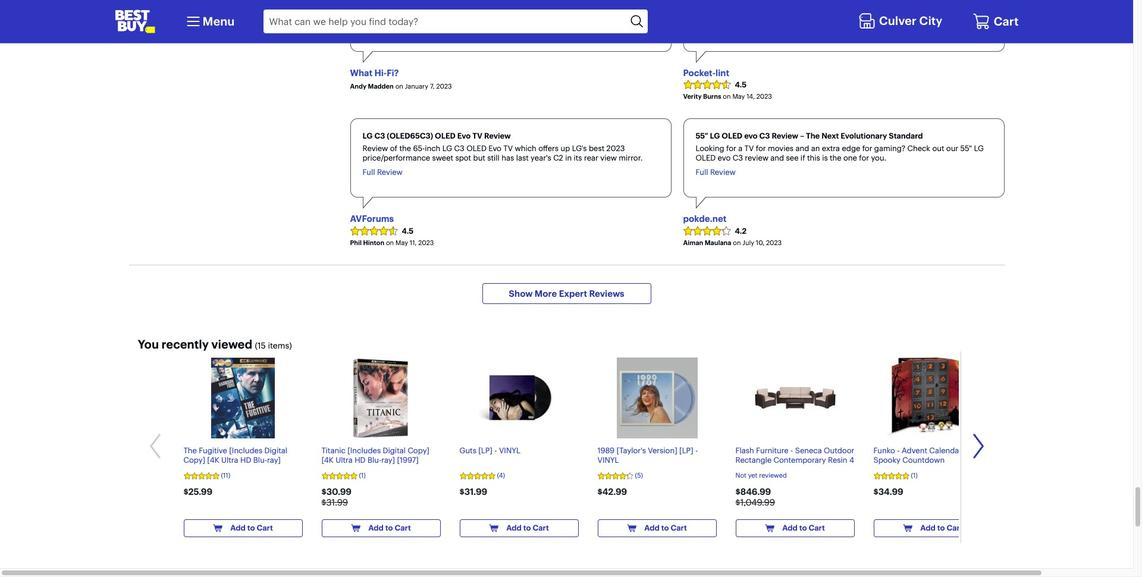 Task type: describe. For each thing, give the bounding box(es) containing it.
city
[[919, 13, 943, 28]]

Type to search. Navigate forward to hear suggestions text field
[[263, 10, 627, 33]]

55″
[[696, 131, 708, 141]]

guts [lp] - vinyl
[[460, 446, 520, 455]]

add for $42.99
[[644, 523, 660, 533]]

ultra inside the fugitive [includes digital copy] [4k ultra hd blu-ray] [1993]
[[221, 455, 238, 465]]

full review link for avforums
[[363, 167, 403, 177]]

lg's
[[572, 144, 587, 153]]

evolutionary
[[841, 131, 887, 141]]

[4k inside the fugitive [includes digital copy] [4k ultra hd blu-ray] [1993]
[[207, 455, 219, 465]]

[4k inside the titanic [includes digital copy] [4k ultra hd blu-ray] [1997]
[[322, 455, 334, 465]]

funko - advent calendar: 13-day spooky countdown
[[874, 446, 990, 465]]

0 horizontal spatial and
[[771, 153, 784, 163]]

what
[[350, 67, 372, 78]]

year's inside lg c3 (oled65c3) oled evo tv review review of the 65-inch lg c3 oled evo tv which offers up lg's best 2023 price/performance sweet spot but still has last year's c2 in its rear view mirror. full review
[[531, 153, 551, 163]]

1,049.99
[[740, 497, 775, 508]]

phil
[[350, 238, 362, 247]]

fi?
[[387, 67, 399, 78]]

(11)
[[221, 471, 230, 480]]

2023 for avforums
[[418, 238, 434, 247]]

mid-
[[863, 7, 880, 16]]

cart icon image
[[973, 12, 991, 30]]

c2
[[553, 153, 563, 163]]

add to cart for $34.99
[[920, 523, 963, 533]]

- inside 1989 [taylor's version] [lp] - vinyl
[[695, 446, 698, 455]]

on for pokde.net
[[733, 238, 741, 247]]

[taylor's
[[617, 446, 646, 455]]

lg up price/performance
[[363, 131, 373, 141]]

add for $31.99
[[506, 523, 522, 533]]

7,
[[430, 82, 435, 91]]

add to cart button for $34.99
[[874, 519, 993, 537]]

the for the lg c3 brings incremental improvements on last year's award-winning lg c2. but can it still hold its own amidst the growing mid-range competition?
[[696, 0, 709, 7]]

to for $34.99
[[937, 523, 945, 533]]

award-
[[907, 0, 932, 7]]

(4) link
[[460, 471, 569, 480]]

2 to from the left
[[385, 523, 393, 533]]

11,
[[410, 238, 417, 247]]

movies
[[768, 144, 794, 153]]

–
[[800, 131, 804, 141]]

hinton
[[363, 238, 384, 247]]

may for avforums
[[396, 238, 408, 247]]

rear
[[584, 153, 598, 163]]

2023 inside what hi-fi? andy madden on january 7, 2023
[[436, 82, 452, 91]]

aiman
[[683, 238, 703, 247]]

0 horizontal spatial vinyl
[[499, 446, 520, 455]]

oled up a
[[722, 131, 743, 141]]

for right one
[[859, 153, 869, 163]]

calendar:
[[929, 446, 964, 455]]

see
[[786, 153, 799, 163]]

expert
[[559, 288, 587, 299]]

has
[[502, 153, 514, 163]]

[1993]
[[184, 465, 206, 474]]

still inside lg c3 (oled65c3) oled evo tv review review of the 65-inch lg c3 oled evo tv which offers up lg's best 2023 price/performance sweet spot but still has last year's c2 in its rear view mirror. full review
[[487, 153, 500, 163]]

14,
[[747, 92, 755, 100]]

2 add to cart button from the left
[[322, 519, 441, 537]]

the inside lg c3 (oled65c3) oled evo tv review review of the 65-inch lg c3 oled evo tv which offers up lg's best 2023 price/performance sweet spot but still has last year's c2 in its rear view mirror. full review
[[399, 144, 411, 153]]

spot
[[455, 153, 471, 163]]

but
[[473, 153, 485, 163]]

not
[[736, 471, 747, 480]]

hi-
[[374, 67, 387, 78]]

culver city
[[879, 13, 943, 28]]

in
[[565, 153, 572, 163]]

0 horizontal spatial evo
[[457, 131, 471, 141]]

add to cart button for $42.99
[[598, 519, 717, 537]]

full review link up "hi-"
[[363, 12, 403, 21]]

the inside 55″ lg oled evo c3 review – the next evolutionary standard looking for a tv for movies and an extra edge for gaming? check out our 55" lg oled evo c3 review and see if this is the one for you. full review
[[806, 131, 820, 141]]

lg right the 55"
[[974, 144, 984, 153]]

(5)
[[635, 471, 643, 480]]

burns
[[703, 92, 721, 100]]

pocket-
[[683, 67, 716, 78]]

guts [lp] - vinyl image
[[479, 358, 559, 439]]

its inside the lg c3 brings incremental improvements on last year's award-winning lg c2. but can it still hold its own amidst the growing mid-range competition?
[[764, 7, 772, 16]]

bestbuy.com image
[[115, 10, 155, 33]]

edge
[[842, 144, 860, 153]]

cart for the fugitive [includes digital copy] [4k ultra hd blu-ray] [1993]
[[257, 523, 273, 533]]

(1) link for blu-
[[322, 471, 431, 480]]

pocket-lint link
[[683, 67, 729, 78]]

(11) link
[[184, 471, 293, 480]]

$846.99 $ 1,049.99
[[736, 486, 775, 508]]

out
[[932, 144, 944, 153]]

review down price/performance
[[377, 167, 403, 177]]

review left the of
[[363, 144, 388, 153]]

lg right inch
[[442, 144, 452, 153]]

titanic
[[322, 446, 346, 455]]

if
[[801, 153, 805, 163]]

the for the fugitive [includes digital copy] [4k ultra hd blu-ray] [1993]
[[184, 446, 197, 455]]

titanic [includes digital copy] [4k ultra hd blu-ray] [1997] image
[[352, 358, 410, 439]]

menu button
[[184, 12, 235, 31]]

vinyl inside 1989 [taylor's version] [lp] - vinyl
[[598, 455, 619, 465]]

1 horizontal spatial tv
[[503, 144, 513, 153]]

can
[[710, 7, 723, 16]]

blu- inside the titanic [includes digital copy] [4k ultra hd blu-ray] [1997]
[[368, 455, 381, 465]]

hold
[[746, 7, 762, 16]]

on for pocket-lint
[[723, 92, 731, 100]]

guts
[[460, 446, 476, 455]]

copy] inside the fugitive [includes digital copy] [4k ultra hd blu-ray] [1993]
[[184, 455, 205, 465]]

add to cart button for $25.99
[[184, 519, 302, 537]]

[includes inside the fugitive [includes digital copy] [4k ultra hd blu-ray] [1993]
[[229, 446, 262, 455]]

full inside lg c3 (oled65c3) oled evo tv review review of the 65-inch lg c3 oled evo tv which offers up lg's best 2023 price/performance sweet spot but still has last year's c2 in its rear view mirror. full review
[[363, 167, 375, 177]]

an
[[811, 144, 820, 153]]

2 add from the left
[[368, 523, 384, 533]]

add to cart for $31.99
[[506, 523, 549, 533]]

its inside lg c3 (oled65c3) oled evo tv review review of the 65-inch lg c3 oled evo tv which offers up lg's best 2023 price/performance sweet spot but still has last year's c2 in its rear view mirror. full review
[[574, 153, 582, 163]]

the inside the lg c3 brings incremental improvements on last year's award-winning lg c2. but can it still hold its own amidst the growing mid-range competition?
[[818, 7, 830, 16]]

cart for funko - advent calendar: 13-day spooky countdown
[[947, 523, 963, 533]]

check
[[908, 144, 930, 153]]

4.5 for avforums
[[402, 226, 414, 236]]

day
[[976, 446, 990, 455]]

maulana
[[705, 238, 731, 247]]

$ for $30.99
[[322, 497, 326, 508]]

lg right 55″
[[710, 131, 720, 141]]

brings
[[735, 0, 758, 7]]

phil hinton on may 11, 2023
[[350, 238, 434, 247]]

10,
[[756, 238, 765, 247]]

amidst
[[792, 7, 816, 16]]

[1997]
[[397, 455, 419, 465]]

for left movies
[[756, 144, 766, 153]]

for down evolutionary
[[862, 144, 872, 153]]

55″ lg oled evo c3 review – the next evolutionary standard looking for a tv for movies and an extra edge for gaming? check out our 55" lg oled evo c3 review and see if this is the one for you. full review
[[696, 131, 984, 177]]

advent
[[902, 446, 927, 455]]

viewed
[[211, 337, 252, 352]]

lg left the c2.
[[963, 0, 972, 7]]

on inside the lg c3 brings incremental improvements on last year's award-winning lg c2. but can it still hold its own amidst the growing mid-range competition?
[[859, 0, 868, 7]]

lint
[[716, 67, 729, 78]]

funko
[[874, 446, 895, 455]]

best
[[589, 144, 605, 153]]

extra
[[822, 144, 840, 153]]

you recently viewed (15 items)
[[138, 337, 292, 352]]

tv inside 55″ lg oled evo c3 review – the next evolutionary standard looking for a tv for movies and an extra edge for gaming? check out our 55" lg oled evo c3 review and see if this is the one for you. full review
[[745, 144, 754, 153]]

more
[[535, 288, 557, 299]]

sweet
[[432, 153, 453, 163]]

cart for 1989 [taylor's version] [lp] - vinyl
[[671, 523, 687, 533]]

add to cart button for $31.99
[[460, 519, 579, 537]]

year's inside the lg c3 brings incremental improvements on last year's award-winning lg c2. but can it still hold its own amidst the growing mid-range competition?
[[884, 0, 905, 7]]

price/performance
[[363, 153, 430, 163]]

add to cart for $42.99
[[644, 523, 687, 533]]

1 vertical spatial evo
[[718, 153, 731, 163]]

competition?
[[902, 7, 950, 16]]

oled down 55″
[[696, 153, 716, 163]]

range
[[880, 7, 900, 16]]

menu
[[203, 14, 235, 29]]

improvements
[[805, 0, 857, 7]]

55"
[[960, 144, 972, 153]]

2023 for pocket-lint
[[757, 92, 772, 100]]

to for $42.99
[[661, 523, 669, 533]]

ray] inside the titanic [includes digital copy] [4k ultra hd blu-ray] [1997]
[[381, 455, 395, 465]]

(1) for blu-
[[359, 471, 366, 480]]

cart for titanic [includes digital copy] [4k ultra hd blu-ray] [1997]
[[395, 523, 411, 533]]

culver city button
[[858, 10, 946, 33]]

you
[[138, 337, 159, 352]]

1989 [taylor's version] [lp] - vinyl
[[598, 446, 698, 465]]

c2.
[[974, 0, 986, 7]]

$34.99
[[874, 486, 903, 498]]

yet
[[748, 471, 758, 480]]

full inside 55″ lg oled evo c3 review – the next evolutionary standard looking for a tv for movies and an extra edge for gaming? check out our 55" lg oled evo c3 review and see if this is the one for you. full review
[[696, 167, 708, 177]]



Task type: vqa. For each thing, say whether or not it's contained in the screenshot.
the can
yes



Task type: locate. For each thing, give the bounding box(es) containing it.
hd inside the titanic [includes digital copy] [4k ultra hd blu-ray] [1997]
[[355, 455, 366, 465]]

0 horizontal spatial evo
[[718, 153, 731, 163]]

[4k right [1993]
[[207, 455, 219, 465]]

1 horizontal spatial $
[[736, 497, 740, 508]]

0 horizontal spatial 4.5
[[402, 226, 414, 236]]

fugitive
[[199, 446, 227, 455]]

3 add to cart from the left
[[506, 523, 549, 533]]

madden
[[368, 82, 394, 91]]

on inside what hi-fi? andy madden on january 7, 2023
[[395, 82, 403, 91]]

oled up inch
[[435, 131, 456, 141]]

2 horizontal spatial the
[[806, 131, 820, 141]]

blu- left [1997]
[[368, 455, 381, 465]]

0 horizontal spatial [4k
[[207, 455, 219, 465]]

6 add to cart button from the left
[[874, 519, 993, 537]]

blu- inside the fugitive [includes digital copy] [4k ultra hd blu-ray] [1993]
[[253, 455, 267, 465]]

2023 right best
[[607, 144, 625, 153]]

full review link
[[363, 12, 403, 21], [363, 167, 403, 177], [696, 167, 736, 177]]

1 [includes from the left
[[229, 446, 262, 455]]

digital up (11) link
[[264, 446, 287, 455]]

copy]
[[408, 446, 429, 455], [184, 455, 205, 465]]

5 to from the left
[[799, 523, 807, 533]]

gaming?
[[874, 144, 905, 153]]

1 horizontal spatial [lp]
[[679, 446, 693, 455]]

growing
[[832, 7, 861, 16]]

3 add to cart button from the left
[[460, 519, 579, 537]]

evo
[[457, 131, 471, 141], [489, 144, 501, 153]]

hd right 'titanic'
[[355, 455, 366, 465]]

to for $25.99
[[247, 523, 255, 533]]

2 vertical spatial the
[[184, 446, 197, 455]]

1 horizontal spatial (1)
[[911, 471, 918, 480]]

culver
[[879, 13, 917, 28]]

0 horizontal spatial -
[[494, 446, 497, 455]]

2023 right 11,
[[418, 238, 434, 247]]

copy] inside the titanic [includes digital copy] [4k ultra hd blu-ray] [1997]
[[408, 446, 429, 455]]

2 [4k from the left
[[322, 455, 334, 465]]

[includes up (11) link
[[229, 446, 262, 455]]

2 (1) link from the left
[[874, 471, 983, 480]]

(1)
[[359, 471, 366, 480], [911, 471, 918, 480]]

the right '–'
[[806, 131, 820, 141]]

c3 left review
[[733, 153, 743, 163]]

the up [1993]
[[184, 446, 197, 455]]

on right "hinton"
[[386, 238, 394, 247]]

last
[[870, 0, 882, 7], [516, 153, 529, 163]]

$ down not
[[736, 497, 740, 508]]

5 add from the left
[[782, 523, 798, 533]]

(1) link for countdown
[[874, 471, 983, 480]]

1 hd from the left
[[240, 455, 251, 465]]

1 horizontal spatial [includes
[[348, 446, 381, 455]]

[lp] inside 1989 [taylor's version] [lp] - vinyl
[[679, 446, 693, 455]]

flash furniture - seneca outdoor rectangle contemporary resin 4 piece patio set - chocolate brown image
[[755, 358, 836, 439]]

[lp]
[[478, 446, 492, 455], [679, 446, 693, 455]]

1 vertical spatial 4.5
[[402, 226, 414, 236]]

add to cart button down 31.99
[[322, 519, 441, 537]]

full down price/performance
[[363, 167, 375, 177]]

2 ultra from the left
[[336, 455, 353, 465]]

a
[[738, 144, 743, 153]]

1 horizontal spatial its
[[764, 7, 772, 16]]

c3 up price/performance
[[374, 131, 385, 141]]

- right the funko
[[897, 446, 900, 455]]

funko - advent calendar: 13-day spooky countdown link
[[874, 358, 993, 472]]

1 vertical spatial the
[[806, 131, 820, 141]]

4.5
[[735, 80, 747, 89], [402, 226, 414, 236]]

1 ray] from the left
[[267, 455, 281, 465]]

ray] up (11) link
[[267, 455, 281, 465]]

the lg c3 brings incremental improvements on last year's award-winning lg c2. but can it still hold its own amidst the growing mid-range competition?
[[696, 0, 986, 16]]

(1) down the titanic [includes digital copy] [4k ultra hd blu-ray] [1997]
[[359, 471, 366, 480]]

ultra up $30.99 on the left bottom
[[336, 455, 353, 465]]

review up has
[[484, 131, 511, 141]]

1 horizontal spatial still
[[732, 7, 744, 16]]

add for $25.99
[[230, 523, 246, 533]]

add to cart button down (5) link
[[598, 519, 717, 537]]

looking
[[696, 144, 724, 153]]

on left range
[[859, 0, 868, 7]]

$ inside $30.99 $ 31.99
[[322, 497, 326, 508]]

you.
[[871, 153, 886, 163]]

titanic [includes digital copy] [4k ultra hd blu-ray] [1997]
[[322, 446, 429, 465]]

add for $34.99
[[920, 523, 936, 533]]

1 [lp] from the left
[[478, 446, 492, 455]]

inch
[[425, 144, 440, 153]]

1 digital from the left
[[264, 446, 287, 455]]

$30.99 $ 31.99
[[322, 486, 352, 508]]

the fugitive [includes digital copy] [4k ultra hd blu-ray] [1993] link
[[184, 358, 302, 474]]

may left 14,
[[733, 92, 745, 100]]

1 $ from the left
[[322, 497, 326, 508]]

1989
[[598, 446, 615, 455]]

0 horizontal spatial (1) link
[[322, 471, 431, 480]]

offers
[[538, 144, 559, 153]]

year's left c2 at the left of the page
[[531, 153, 551, 163]]

2 [includes from the left
[[348, 446, 381, 455]]

its right in
[[574, 153, 582, 163]]

july
[[743, 238, 754, 247]]

-
[[494, 446, 497, 455], [695, 446, 698, 455], [897, 446, 900, 455]]

the right the of
[[399, 144, 411, 153]]

oled left has
[[466, 144, 487, 153]]

2023 right 14,
[[757, 92, 772, 100]]

0 vertical spatial evo
[[457, 131, 471, 141]]

incremental
[[760, 0, 803, 7]]

4 add to cart from the left
[[644, 523, 687, 533]]

$
[[322, 497, 326, 508], [736, 497, 740, 508]]

avforums link
[[350, 213, 394, 224]]

the inside the lg c3 brings incremental improvements on last year's award-winning lg c2. but can it still hold its own amidst the growing mid-range competition?
[[696, 0, 709, 7]]

1 add from the left
[[230, 523, 246, 533]]

2023 right 7,
[[436, 82, 452, 91]]

4.5 up 11,
[[402, 226, 414, 236]]

(1) down countdown
[[911, 471, 918, 480]]

[4k up $30.99 on the left bottom
[[322, 455, 334, 465]]

evo up review
[[744, 131, 758, 141]]

(oled65c3)
[[387, 131, 433, 141]]

0 horizontal spatial digital
[[264, 446, 287, 455]]

1 - from the left
[[494, 446, 497, 455]]

1 horizontal spatial may
[[733, 92, 745, 100]]

the inside 55″ lg oled evo c3 review – the next evolutionary standard looking for a tv for movies and an extra edge for gaming? check out our 55" lg oled evo c3 review and see if this is the one for you. full review
[[830, 153, 842, 163]]

1 vertical spatial its
[[574, 153, 582, 163]]

4 to from the left
[[661, 523, 669, 533]]

6 add from the left
[[920, 523, 936, 533]]

6 add to cart from the left
[[920, 523, 963, 533]]

1 horizontal spatial evo
[[489, 144, 501, 153]]

0 horizontal spatial last
[[516, 153, 529, 163]]

3 - from the left
[[897, 446, 900, 455]]

1 horizontal spatial digital
[[383, 446, 406, 455]]

- right version]
[[695, 446, 698, 455]]

0 horizontal spatial its
[[574, 153, 582, 163]]

1 vertical spatial year's
[[531, 153, 551, 163]]

full up the what hi-fi? link
[[363, 12, 375, 21]]

tv right a
[[745, 144, 754, 153]]

[includes inside the titanic [includes digital copy] [4k ultra hd blu-ray] [1997]
[[348, 446, 381, 455]]

tv up "but" on the top left
[[472, 131, 482, 141]]

0 vertical spatial evo
[[744, 131, 758, 141]]

add to cart for $25.99
[[230, 523, 273, 533]]

1 horizontal spatial the
[[818, 7, 830, 16]]

for left a
[[726, 144, 736, 153]]

[lp] inside guts [lp] - vinyl link
[[478, 446, 492, 455]]

verity burns on may 14, 2023
[[683, 92, 772, 100]]

digital inside the fugitive [includes digital copy] [4k ultra hd blu-ray] [1993]
[[264, 446, 287, 455]]

2 [lp] from the left
[[679, 446, 693, 455]]

1 horizontal spatial -
[[695, 446, 698, 455]]

reviews
[[589, 288, 624, 299]]

evo left has
[[489, 144, 501, 153]]

may left 11,
[[396, 238, 408, 247]]

0 vertical spatial the
[[696, 0, 709, 7]]

$ for $846.99
[[736, 497, 740, 508]]

what hi-fi? andy madden on january 7, 2023
[[350, 67, 452, 91]]

2 blu- from the left
[[368, 455, 381, 465]]

full review link for pokde.net
[[696, 167, 736, 177]]

to
[[247, 523, 255, 533], [385, 523, 393, 533], [523, 523, 531, 533], [661, 523, 669, 533], [799, 523, 807, 533], [937, 523, 945, 533]]

funko - advent calendar: 13-day spooky countdown image
[[886, 358, 980, 439]]

31.99
[[326, 497, 348, 508]]

tv left which at the left of the page
[[503, 144, 513, 153]]

1 horizontal spatial 4.5
[[735, 80, 747, 89]]

0 horizontal spatial year's
[[531, 153, 551, 163]]

13-
[[966, 446, 976, 455]]

0 horizontal spatial [includes
[[229, 446, 262, 455]]

2 digital from the left
[[383, 446, 406, 455]]

0 horizontal spatial (1)
[[359, 471, 366, 480]]

and left see at top
[[771, 153, 784, 163]]

3 add from the left
[[506, 523, 522, 533]]

[includes right 'titanic'
[[348, 446, 381, 455]]

the fugitive [includes digital copy] [4k ultra hd blu-ray] [1993] image
[[211, 358, 275, 439]]

add to cart button down $34.99
[[874, 519, 993, 537]]

5 add to cart button from the left
[[736, 519, 855, 537]]

winning
[[932, 0, 961, 7]]

items)
[[268, 340, 292, 351]]

1 horizontal spatial year's
[[884, 0, 905, 7]]

c3 up movies
[[759, 131, 770, 141]]

0 vertical spatial year's
[[884, 0, 905, 7]]

vinyl up (4) link
[[499, 446, 520, 455]]

1 horizontal spatial and
[[796, 144, 809, 153]]

the
[[696, 0, 709, 7], [806, 131, 820, 141], [184, 446, 197, 455]]

1 (1) link from the left
[[322, 471, 431, 480]]

and down '–'
[[796, 144, 809, 153]]

0 horizontal spatial copy]
[[184, 455, 205, 465]]

1 horizontal spatial vinyl
[[598, 455, 619, 465]]

its left own
[[764, 7, 772, 16]]

the right is
[[830, 153, 842, 163]]

pocket-lint
[[683, 67, 729, 78]]

full down "looking"
[[696, 167, 708, 177]]

is
[[822, 153, 828, 163]]

0 horizontal spatial the
[[399, 144, 411, 153]]

blu-
[[253, 455, 267, 465], [368, 455, 381, 465]]

2 ray] from the left
[[381, 455, 395, 465]]

on for avforums
[[386, 238, 394, 247]]

0 horizontal spatial hd
[[240, 455, 251, 465]]

on down fi?
[[395, 82, 403, 91]]

1989 [taylor's version] [lp] - vinyl image
[[617, 358, 697, 439]]

6 to from the left
[[937, 523, 945, 533]]

add to cart button down 1,049.99 in the right bottom of the page
[[736, 519, 855, 537]]

review
[[745, 153, 769, 163]]

1 horizontal spatial [4k
[[322, 455, 334, 465]]

evo left a
[[718, 153, 731, 163]]

hd inside the fugitive [includes digital copy] [4k ultra hd blu-ray] [1993]
[[240, 455, 251, 465]]

$ inside $846.99 $ 1,049.99
[[736, 497, 740, 508]]

digital inside the titanic [includes digital copy] [4k ultra hd blu-ray] [1997]
[[383, 446, 406, 455]]

c3 left the brings
[[723, 0, 733, 7]]

(1) link down the titanic [includes digital copy] [4k ultra hd blu-ray] [1997]
[[322, 471, 431, 480]]

1 add to cart button from the left
[[184, 519, 302, 537]]

[lp] right "guts"
[[478, 446, 492, 455]]

1 vertical spatial last
[[516, 153, 529, 163]]

up
[[561, 144, 570, 153]]

still right it at the top right
[[732, 7, 744, 16]]

3 to from the left
[[523, 523, 531, 533]]

still inside the lg c3 brings incremental improvements on last year's award-winning lg c2. but can it still hold its own amidst the growing mid-range competition?
[[732, 7, 744, 16]]

mirror.
[[619, 153, 643, 163]]

review
[[377, 12, 403, 21], [484, 131, 511, 141], [772, 131, 798, 141], [363, 144, 388, 153], [377, 167, 403, 177], [710, 167, 736, 177]]

2 add to cart from the left
[[368, 523, 411, 533]]

c3
[[723, 0, 733, 7], [374, 131, 385, 141], [759, 131, 770, 141], [454, 144, 464, 153], [733, 153, 743, 163]]

the left can
[[696, 0, 709, 7]]

1 vertical spatial still
[[487, 153, 500, 163]]

2 (1) from the left
[[911, 471, 918, 480]]

the
[[818, 7, 830, 16], [399, 144, 411, 153], [830, 153, 842, 163]]

last right has
[[516, 153, 529, 163]]

5 add to cart from the left
[[782, 523, 825, 533]]

0 horizontal spatial may
[[396, 238, 408, 247]]

1 horizontal spatial (1) link
[[874, 471, 983, 480]]

1 horizontal spatial blu-
[[368, 455, 381, 465]]

1 horizontal spatial ray]
[[381, 455, 395, 465]]

2 $ from the left
[[736, 497, 740, 508]]

cart
[[994, 14, 1019, 29], [257, 523, 273, 533], [395, 523, 411, 533], [533, 523, 549, 533], [671, 523, 687, 533], [809, 523, 825, 533], [947, 523, 963, 533]]

$42.99
[[598, 486, 627, 498]]

4 add from the left
[[644, 523, 660, 533]]

1 horizontal spatial evo
[[744, 131, 758, 141]]

lg left it at the top right
[[711, 0, 721, 7]]

2 horizontal spatial the
[[830, 153, 842, 163]]

ray] inside the fugitive [includes digital copy] [4k ultra hd blu-ray] [1993]
[[267, 455, 281, 465]]

$ down 'titanic'
[[322, 497, 326, 508]]

the inside the fugitive [includes digital copy] [4k ultra hd blu-ray] [1993]
[[184, 446, 197, 455]]

full review link down price/performance
[[363, 167, 403, 177]]

2 hd from the left
[[355, 455, 366, 465]]

hd up (11) link
[[240, 455, 251, 465]]

0 horizontal spatial still
[[487, 153, 500, 163]]

the right amidst
[[818, 7, 830, 16]]

ultra inside the titanic [includes digital copy] [4k ultra hd blu-ray] [1997]
[[336, 455, 353, 465]]

evo up the 'spot'
[[457, 131, 471, 141]]

one
[[844, 153, 857, 163]]

tv
[[472, 131, 482, 141], [503, 144, 513, 153], [745, 144, 754, 153]]

ultra
[[221, 455, 238, 465], [336, 455, 353, 465]]

1 horizontal spatial hd
[[355, 455, 366, 465]]

0 horizontal spatial $
[[322, 497, 326, 508]]

not yet reviewed
[[736, 471, 787, 480]]

on left the july
[[733, 238, 741, 247]]

last up culver
[[870, 0, 882, 7]]

1 add to cart from the left
[[230, 523, 273, 533]]

ray] left [1997]
[[381, 455, 395, 465]]

show
[[509, 288, 533, 299]]

0 vertical spatial last
[[870, 0, 882, 7]]

add to cart button down (4) link
[[460, 519, 579, 537]]

on right the burns
[[723, 92, 731, 100]]

still right "but" on the top left
[[487, 153, 500, 163]]

1 horizontal spatial last
[[870, 0, 882, 7]]

$31.99
[[460, 486, 487, 498]]

own
[[774, 7, 790, 16]]

1 horizontal spatial ultra
[[336, 455, 353, 465]]

lg
[[711, 0, 721, 7], [963, 0, 972, 7], [363, 131, 373, 141], [710, 131, 720, 141], [442, 144, 452, 153], [974, 144, 984, 153]]

cart for guts [lp] - vinyl
[[533, 523, 549, 533]]

0 horizontal spatial ray]
[[267, 455, 281, 465]]

c3 right "sweet"
[[454, 144, 464, 153]]

$25.99
[[184, 486, 212, 498]]

our
[[946, 144, 958, 153]]

pokde.net
[[683, 213, 727, 224]]

blu- up (11) link
[[253, 455, 267, 465]]

1 ultra from the left
[[221, 455, 238, 465]]

(1) for countdown
[[911, 471, 918, 480]]

review down "looking"
[[710, 167, 736, 177]]

1 vertical spatial may
[[396, 238, 408, 247]]

0 horizontal spatial ultra
[[221, 455, 238, 465]]

(1) link down countdown
[[874, 471, 983, 480]]

review up fi?
[[377, 12, 403, 21]]

1 blu- from the left
[[253, 455, 267, 465]]

1 (1) from the left
[[359, 471, 366, 480]]

for
[[726, 144, 736, 153], [756, 144, 766, 153], [862, 144, 872, 153], [859, 153, 869, 163]]

1 vertical spatial evo
[[489, 144, 501, 153]]

0 horizontal spatial blu-
[[253, 455, 267, 465]]

0 vertical spatial may
[[733, 92, 745, 100]]

review up movies
[[772, 131, 798, 141]]

2 horizontal spatial -
[[897, 446, 900, 455]]

add to cart
[[230, 523, 273, 533], [368, 523, 411, 533], [506, 523, 549, 533], [644, 523, 687, 533], [782, 523, 825, 533], [920, 523, 963, 533]]

2 - from the left
[[695, 446, 698, 455]]

year's up culver
[[884, 0, 905, 7]]

2 horizontal spatial tv
[[745, 144, 754, 153]]

copy] left "guts"
[[408, 446, 429, 455]]

2023 right 10, at the right
[[766, 238, 782, 247]]

show more expert reviews
[[509, 288, 624, 299]]

0 vertical spatial its
[[764, 7, 772, 16]]

to for $31.99
[[523, 523, 531, 533]]

may for pocket-lint
[[733, 92, 745, 100]]

next
[[822, 131, 839, 141]]

spooky
[[874, 455, 901, 465]]

0 horizontal spatial tv
[[472, 131, 482, 141]]

0 horizontal spatial [lp]
[[478, 446, 492, 455]]

1 to from the left
[[247, 523, 255, 533]]

4.5 for pocket-lint
[[735, 80, 747, 89]]

- inside the funko - advent calendar: 13-day spooky countdown
[[897, 446, 900, 455]]

full review link down "looking"
[[696, 167, 736, 177]]

ultra up (11)
[[221, 455, 238, 465]]

last inside the lg c3 brings incremental improvements on last year's award-winning lg c2. but can it still hold its own amidst the growing mid-range competition?
[[870, 0, 882, 7]]

1 horizontal spatial copy]
[[408, 446, 429, 455]]

vinyl up "$42.99"
[[598, 455, 619, 465]]

0 vertical spatial 4.5
[[735, 80, 747, 89]]

- up (4)
[[494, 446, 497, 455]]

2023 for pokde.net
[[766, 238, 782, 247]]

1 [4k from the left
[[207, 455, 219, 465]]

still
[[732, 7, 744, 16], [487, 153, 500, 163]]

4 add to cart button from the left
[[598, 519, 717, 537]]

add to cart button down (11) link
[[184, 519, 302, 537]]

add
[[230, 523, 246, 533], [368, 523, 384, 533], [506, 523, 522, 533], [644, 523, 660, 533], [782, 523, 798, 533], [920, 523, 936, 533]]

digital down titanic [includes digital copy] [4k ultra hd blu-ray] [1997] "image"
[[383, 446, 406, 455]]

c3 inside the lg c3 brings incremental improvements on last year's award-winning lg c2. but can it still hold its own amidst the growing mid-range competition?
[[723, 0, 733, 7]]

evo
[[744, 131, 758, 141], [718, 153, 731, 163]]

standard
[[889, 131, 923, 141]]

0 vertical spatial still
[[732, 7, 744, 16]]

0 horizontal spatial the
[[184, 446, 197, 455]]

4.5 up 14,
[[735, 80, 747, 89]]

2023 inside lg c3 (oled65c3) oled evo tv review review of the 65-inch lg c3 oled evo tv which offers up lg's best 2023 price/performance sweet spot but still has last year's c2 in its rear view mirror. full review
[[607, 144, 625, 153]]

last inside lg c3 (oled65c3) oled evo tv review review of the 65-inch lg c3 oled evo tv which offers up lg's best 2023 price/performance sweet spot but still has last year's c2 in its rear view mirror. full review
[[516, 153, 529, 163]]

1 horizontal spatial the
[[696, 0, 709, 7]]



